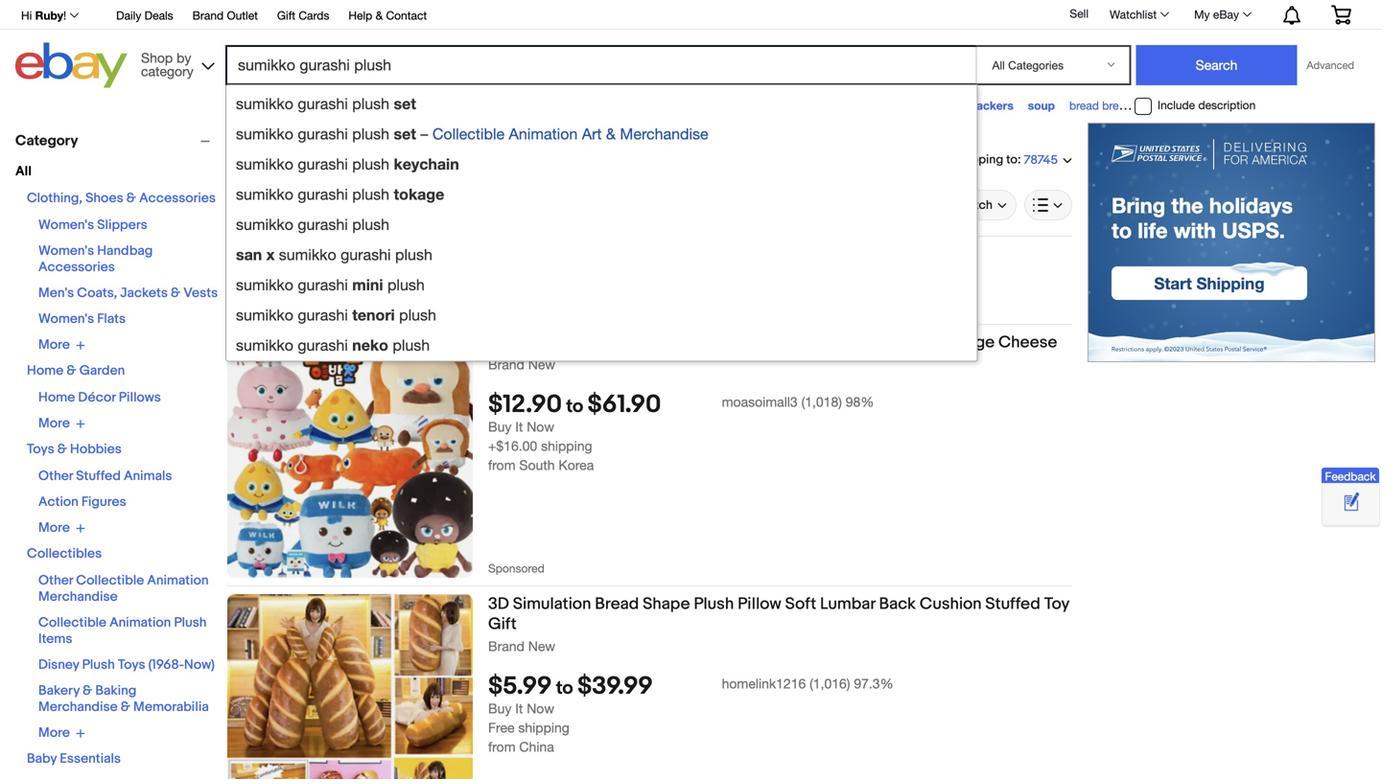 Task type: describe. For each thing, give the bounding box(es) containing it.
$39.99
[[577, 673, 653, 702]]

category inside main content
[[228, 250, 291, 268]]

buy it now link
[[352, 194, 433, 217]]

gift inside 3d simulation bread shape plush pillow soft lumbar back cushion stuffed toy gift brand new
[[488, 615, 517, 635]]

shape
[[643, 595, 690, 615]]

3 more button from the top
[[38, 520, 85, 537]]

collectibles
[[27, 546, 102, 563]]

crackers link
[[965, 99, 1014, 112]]

gift cards link
[[277, 6, 329, 27]]

1 women's from the top
[[38, 217, 94, 234]]

brand inside bread barbershop stuffed toy plush doll bread wilk choco sausage cheese brand new
[[488, 357, 525, 373]]

shoes
[[85, 190, 123, 207]]

gurashi for sumikko gurashi plush set
[[298, 95, 348, 113]]

décor for home décor pillows link to the left
[[78, 390, 116, 406]]

2 horizontal spatial bread
[[792, 333, 836, 353]]

doll
[[758, 333, 788, 353]]

2 more from the top
[[38, 416, 70, 432]]

baking
[[95, 683, 136, 700]]

1,200 + results for bread plush
[[227, 150, 421, 167]]

stuffed inside bread barbershop stuffed toy plush doll bread wilk choco sausage cheese brand new
[[627, 333, 682, 353]]

list box inside banner
[[225, 84, 978, 362]]

home & garden
[[27, 363, 125, 379]]

0 horizontal spatial category
[[15, 132, 78, 150]]

home & garden link
[[27, 363, 125, 379]]

4 more button from the top
[[38, 726, 85, 742]]

help
[[349, 9, 372, 22]]

0 horizontal spatial home décor pillows link
[[38, 390, 161, 406]]

it for $5.99
[[515, 701, 523, 717]]

animation inside 'sumikko gurashi plush set – collectible animation art & merchandise'
[[509, 125, 578, 143]]

brand outlet link
[[192, 6, 258, 27]]

1 more button from the top
[[38, 337, 85, 353]]

main content containing $12.90
[[227, 123, 1072, 780]]

bread pillow
[[324, 99, 389, 112]]

pillow
[[356, 99, 389, 112]]

sell link
[[1061, 7, 1097, 20]]

jackets
[[120, 285, 168, 302]]

4 more from the top
[[38, 726, 70, 742]]

& down disney plush toys (1968-now) link
[[121, 700, 130, 716]]

$5.99
[[488, 673, 552, 702]]

disney
[[38, 658, 79, 674]]

2 women's from the top
[[38, 243, 94, 259]]

hi ruby !
[[21, 9, 66, 22]]

& right shoes
[[126, 190, 136, 207]]

related:
[[227, 99, 270, 112]]

bread barbershop stuffed toy plush doll bread wilk choco sausage cheese brand new
[[488, 333, 1057, 373]]

mini
[[352, 276, 383, 294]]

1 horizontal spatial accessories
[[139, 190, 216, 207]]

animation up barbershop
[[500, 285, 557, 300]]

set for sumikko gurashi plush set – collectible animation art & merchandise
[[394, 125, 416, 143]]

new inside 3d simulation bread shape plush pillow soft lumbar back cushion stuffed toy gift brand new
[[528, 639, 555, 655]]

save this search bread plush search image
[[438, 143, 469, 174]]

bread right soup
[[1070, 99, 1099, 112]]

baby
[[27, 752, 57, 768]]

daily
[[116, 9, 141, 22]]

men's coats, jackets & vests link
[[38, 285, 218, 302]]

bread barbershop stuffed toy plush doll bread wilk choco sausage cheese image
[[227, 333, 473, 578]]

action
[[38, 494, 78, 511]]

plush inside sumikko gurashi neko plush
[[393, 337, 430, 354]]

0 vertical spatial home décor pillows link
[[228, 276, 374, 307]]

merchandise inside 'sumikko gurashi plush set – collectible animation art & merchandise'
[[620, 125, 708, 143]]

moasoimall3
[[722, 394, 798, 410]]

sumikko gurashi tenori plush
[[236, 306, 436, 324]]

pillows inside main content
[[319, 285, 358, 300]]

cards
[[299, 9, 329, 22]]

men's
[[38, 285, 74, 302]]

& left hobbies on the left of the page
[[57, 442, 67, 458]]

animals
[[124, 469, 172, 485]]

banner containing set
[[11, 0, 1366, 362]]

2 vertical spatial home
[[38, 390, 75, 406]]

daily deals
[[116, 9, 173, 22]]

shop by category button
[[132, 43, 219, 84]]

other for other stuffed animals action figures
[[38, 469, 73, 485]]

collectible inside 'sumikko gurashi plush set – collectible animation art & merchandise'
[[432, 125, 505, 143]]

other stuffed animals link
[[38, 469, 172, 485]]

shipping to : 78745
[[954, 152, 1058, 168]]

shipping
[[954, 152, 1004, 167]]

plush up now)
[[174, 615, 207, 632]]

women's slippers link
[[38, 217, 147, 234]]

buy it now
[[363, 198, 422, 213]]

accessories inside women's slippers women's handbag accessories men's coats, jackets & vests women's flats
[[38, 259, 115, 276]]

listing options selector. list view selected. image
[[1033, 198, 1064, 213]]

art
[[582, 125, 602, 143]]

san x sumikko gurashi plush
[[236, 246, 432, 264]]

sort:
[[899, 198, 927, 213]]

match
[[958, 198, 993, 213]]

best
[[930, 198, 955, 213]]

help & contact link
[[349, 6, 427, 27]]

feedback
[[1325, 470, 1376, 483]]

bread bread bread
[[1070, 99, 1165, 112]]

brand inside 3d simulation bread shape plush pillow soft lumbar back cushion stuffed toy gift brand new
[[488, 639, 525, 655]]

gurashi for sumikko gurashi plush
[[298, 216, 348, 234]]

sumikko for sumikko gurashi tenori plush
[[236, 306, 293, 324]]

baby essentials link
[[27, 752, 121, 768]]

sumikko gurashi neko plush
[[236, 336, 430, 354]]

auction link
[[277, 194, 344, 217]]

now for $12.90
[[527, 419, 554, 435]]

cushion
[[920, 595, 982, 615]]

1,200
[[227, 150, 262, 167]]

sort: best match
[[899, 198, 993, 213]]

category
[[141, 63, 193, 79]]

97.3%
[[854, 676, 894, 692]]

ebay
[[1213, 8, 1239, 21]]

to for shipping to
[[1006, 152, 1018, 167]]

bakery & baking merchandise & memorabilia link
[[38, 683, 209, 716]]

bread inside main content
[[343, 150, 382, 167]]

3d simulation bread shape plush pillow soft lumbar back cushion stuffed toy gift heading
[[488, 595, 1069, 635]]

bread barbershop stuffed toy plush doll bread wilk choco sausage cheese link
[[488, 333, 1072, 356]]

include
[[1158, 98, 1195, 112]]

toy inside bread barbershop stuffed toy plush doll bread wilk choco sausage cheese brand new
[[686, 333, 711, 353]]

women's flats link
[[38, 311, 126, 328]]

0 horizontal spatial toys
[[27, 442, 54, 458]]

buy for $5.99
[[488, 701, 512, 717]]

gift inside gift cards link
[[277, 9, 295, 22]]

stuffed inside other stuffed animals action figures
[[76, 469, 121, 485]]

sumikko for sumikko gurashi plush set – collectible animation art & merchandise
[[236, 125, 293, 143]]

!
[[63, 9, 66, 22]]

handbag
[[97, 243, 153, 259]]

& inside 'sumikko gurashi plush set – collectible animation art & merchandise'
[[606, 125, 616, 143]]

sumikko for sumikko gurashi mini plush
[[236, 276, 293, 294]]

plush inside sumikko gurashi mini plush
[[387, 276, 425, 294]]

0 horizontal spatial bread
[[488, 333, 532, 353]]

All selected text field
[[244, 197, 258, 214]]

décor for topmost home décor pillows link
[[281, 285, 316, 300]]

south
[[519, 458, 555, 474]]

plush inside the sumikko gurashi plush keychain
[[352, 155, 390, 173]]

outlet
[[227, 9, 258, 22]]

1 horizontal spatial all
[[244, 198, 258, 212]]

sumikko for sumikko gurashi plush keychain
[[236, 155, 293, 173]]

description
[[1198, 98, 1256, 112]]

clothing,
[[27, 190, 82, 207]]

stuffed inside 3d simulation bread shape plush pillow soft lumbar back cushion stuffed toy gift brand new
[[986, 595, 1041, 615]]

merchandise down disney
[[38, 700, 118, 716]]

from for $12.90
[[488, 458, 516, 474]]

china
[[519, 740, 554, 756]]

daily deals link
[[116, 6, 173, 27]]

bread left include
[[1102, 99, 1132, 112]]

results
[[275, 150, 319, 167]]

toys inside other collectible animation merchandise collectible animation plush items disney plush toys (1968-now) bakery & baking merchandise & memorabilia
[[118, 658, 145, 674]]

advertisement region
[[1088, 123, 1376, 363]]

sort: best match button
[[891, 190, 1017, 221]]

slippers
[[97, 217, 147, 234]]

my ebay
[[1194, 8, 1239, 21]]

barbershop
[[536, 333, 623, 353]]



Task type: vqa. For each thing, say whether or not it's contained in the screenshot.
Type
no



Task type: locate. For each thing, give the bounding box(es) containing it.
gurashi up sumikko gurashi plush tokage
[[298, 155, 348, 173]]

0 vertical spatial it
[[387, 198, 394, 213]]

other for other collectible animation merchandise collectible animation plush items disney plush toys (1968-now) bakery & baking merchandise & memorabilia
[[38, 573, 73, 589]]

sumikko inside sumikko gurashi neko plush
[[236, 337, 293, 354]]

1 vertical spatial toy
[[1044, 595, 1069, 615]]

0 horizontal spatial bread link
[[280, 99, 309, 112]]

buy up +$16.00
[[488, 419, 512, 435]]

0 vertical spatial home décor pillows
[[245, 285, 358, 300]]

1 vertical spatial it
[[515, 419, 523, 435]]

None submit
[[1136, 45, 1297, 85]]

2 set from the top
[[394, 125, 416, 143]]

plush up baking
[[82, 658, 115, 674]]

sumikko for sumikko gurashi plush
[[236, 216, 293, 234]]

2 vertical spatial now
[[527, 701, 554, 717]]

0 vertical spatial home
[[245, 285, 279, 300]]

my ebay link
[[1184, 3, 1260, 26]]

from inside moasoimall3 (1,018) 98% buy it now +$16.00 shipping from south korea
[[488, 458, 516, 474]]

other up action
[[38, 469, 73, 485]]

stuffed up $61.90
[[627, 333, 682, 353]]

gurashi inside the sumikko gurashi plush keychain
[[298, 155, 348, 173]]

bread right doll
[[792, 333, 836, 353]]

0 horizontal spatial décor
[[78, 390, 116, 406]]

toys
[[27, 442, 54, 458], [118, 658, 145, 674]]

0 vertical spatial pillows
[[319, 285, 358, 300]]

choco
[[876, 333, 927, 353]]

2 vertical spatial it
[[515, 701, 523, 717]]

2 vertical spatial brand
[[488, 639, 525, 655]]

2 vertical spatial other
[[38, 573, 73, 589]]

shipping for $5.99
[[518, 721, 570, 736]]

3 more from the top
[[38, 520, 70, 537]]

bread
[[280, 99, 309, 112], [324, 99, 353, 112], [403, 99, 436, 112], [1070, 99, 1099, 112], [1102, 99, 1132, 112], [1135, 99, 1165, 112], [343, 150, 382, 167]]

clothing, shoes & accessories link
[[27, 190, 216, 207]]

home left garden at the left of the page
[[27, 363, 64, 379]]

1 set from the top
[[394, 94, 416, 113]]

2 more button from the top
[[38, 416, 85, 432]]

gurashi for sumikko gurashi mini plush
[[298, 276, 348, 294]]

home décor pillows link
[[228, 276, 374, 307], [38, 390, 161, 406]]

now down 'keychain'
[[397, 198, 422, 213]]

other right mini
[[400, 285, 432, 300]]

animation up collectible animation plush items "link"
[[147, 573, 209, 589]]

x
[[266, 246, 275, 264]]

–
[[421, 125, 428, 143]]

1 horizontal spatial gift
[[488, 615, 517, 635]]

gurashi for sumikko gurashi plush tokage
[[298, 186, 348, 203]]

0 vertical spatial from
[[488, 458, 516, 474]]

from inside "homelink1216 (1,016) 97.3% buy it now free shipping from china"
[[488, 740, 516, 756]]

plush inside san x sumikko gurashi plush
[[395, 246, 432, 264]]

to left $61.90
[[566, 396, 583, 418]]

now inside "homelink1216 (1,016) 97.3% buy it now free shipping from china"
[[527, 701, 554, 717]]

0 vertical spatial stuffed
[[627, 333, 682, 353]]

0 horizontal spatial pillows
[[119, 390, 161, 406]]

bread left pillow
[[324, 99, 353, 112]]

98%
[[846, 394, 874, 410]]

shipping inside "homelink1216 (1,016) 97.3% buy it now free shipping from china"
[[518, 721, 570, 736]]

now up +$16.00
[[527, 419, 554, 435]]

other inside other stuffed animals action figures
[[38, 469, 73, 485]]

0 horizontal spatial accessories
[[38, 259, 115, 276]]

sumikko for sumikko gurashi plush tokage
[[236, 186, 293, 203]]

2 from from the top
[[488, 740, 516, 756]]

bread
[[488, 333, 532, 353], [792, 333, 836, 353], [595, 595, 639, 615]]

& left baking
[[83, 683, 92, 700]]

sumikko inside the sumikko gurashi plush keychain
[[236, 155, 293, 173]]

1 more from the top
[[38, 337, 70, 353]]

more button up baby essentials link at the left of page
[[38, 726, 85, 742]]

women's handbag accessories link
[[38, 243, 153, 276]]

buy inside "homelink1216 (1,016) 97.3% buy it now free shipping from china"
[[488, 701, 512, 717]]

shipping up china on the left bottom of the page
[[518, 721, 570, 736]]

banner
[[11, 0, 1366, 362]]

gurashi inside sumikko gurashi plush tokage
[[298, 186, 348, 203]]

disney plush toys (1968-now) link
[[38, 658, 215, 674]]

gift cards
[[277, 9, 329, 22]]

homelink1216 (1,016) 97.3% buy it now free shipping from china
[[488, 676, 894, 756]]

shipping inside moasoimall3 (1,018) 98% buy it now +$16.00 shipping from south korea
[[541, 439, 592, 454]]

& inside women's slippers women's handbag accessories men's coats, jackets & vests women's flats
[[171, 285, 181, 302]]

1 horizontal spatial home décor pillows link
[[228, 276, 374, 307]]

(1,018)
[[802, 394, 842, 410]]

1 horizontal spatial décor
[[281, 285, 316, 300]]

women's slippers women's handbag accessories men's coats, jackets & vests women's flats
[[38, 217, 218, 328]]

now inside moasoimall3 (1,018) 98% buy it now +$16.00 shipping from south korea
[[527, 419, 554, 435]]

bread right related:
[[280, 99, 309, 112]]

gurashi inside sumikko gurashi mini plush
[[298, 276, 348, 294]]

it inside moasoimall3 (1,018) 98% buy it now +$16.00 shipping from south korea
[[515, 419, 523, 435]]

toys up baking
[[118, 658, 145, 674]]

&
[[376, 9, 383, 22], [606, 125, 616, 143], [126, 190, 136, 207], [171, 285, 181, 302], [67, 363, 76, 379], [57, 442, 67, 458], [83, 683, 92, 700], [121, 700, 130, 716]]

0 vertical spatial category
[[15, 132, 78, 150]]

2 bread link from the left
[[403, 99, 464, 112]]

for
[[323, 150, 340, 167]]

toy inside 3d simulation bread shape plush pillow soft lumbar back cushion stuffed toy gift brand new
[[1044, 595, 1069, 615]]

bread left "shape"
[[595, 595, 639, 615]]

other stuffed animals action figures
[[38, 469, 172, 511]]

2 vertical spatial to
[[556, 678, 573, 700]]

sumikko inside sumikko gurashi plush set
[[236, 95, 293, 113]]

sumikko gurashi plush
[[236, 216, 390, 234]]

0 horizontal spatial home décor pillows
[[38, 390, 161, 406]]

more up 'home & garden' link
[[38, 337, 70, 353]]

brand left outlet
[[192, 9, 224, 22]]

list box
[[225, 84, 978, 362]]

ruby
[[35, 9, 63, 22]]

1 vertical spatial now
[[527, 419, 554, 435]]

home down home & garden
[[38, 390, 75, 406]]

1 vertical spatial home décor pillows link
[[38, 390, 161, 406]]

stuffed up figures
[[76, 469, 121, 485]]

bread right for at the left top of page
[[343, 150, 382, 167]]

it up china on the left bottom of the page
[[515, 701, 523, 717]]

1 vertical spatial to
[[566, 396, 583, 418]]

gurashi for sumikko gurashi plush keychain
[[298, 155, 348, 173]]

to for $5.99
[[556, 678, 573, 700]]

pillow
[[738, 595, 782, 615]]

1 vertical spatial from
[[488, 740, 516, 756]]

soup link
[[1028, 99, 1055, 112]]

auction
[[289, 198, 333, 213]]

buy for $12.90
[[488, 419, 512, 435]]

0 vertical spatial toy
[[686, 333, 711, 353]]

plush inside sumikko gurashi plush set
[[352, 95, 390, 113]]

gurashi up mini
[[341, 246, 391, 264]]

to right "$5.99"
[[556, 678, 573, 700]]

1 vertical spatial accessories
[[38, 259, 115, 276]]

sumikko inside sumikko gurashi plush tokage
[[236, 186, 293, 203]]

brand down 3d
[[488, 639, 525, 655]]

watchlist link
[[1099, 3, 1178, 26]]

bread inside 3d simulation bread shape plush pillow soft lumbar back cushion stuffed toy gift brand new
[[595, 595, 639, 615]]

& right the art
[[606, 125, 616, 143]]

sumikko for sumikko gurashi neko plush
[[236, 337, 293, 354]]

1 horizontal spatial category
[[228, 250, 291, 268]]

more down action
[[38, 520, 70, 537]]

:
[[1018, 152, 1021, 167]]

0 vertical spatial brand
[[192, 9, 224, 22]]

plush inside bread barbershop stuffed toy plush doll bread wilk choco sausage cheese brand new
[[714, 333, 755, 353]]

sumikko inside 'sumikko gurashi plush set – collectible animation art & merchandise'
[[236, 125, 293, 143]]

0 vertical spatial women's
[[38, 217, 94, 234]]

shipping up the korea
[[541, 439, 592, 454]]

set left –
[[394, 125, 416, 143]]

women's down clothing,
[[38, 217, 94, 234]]

to left the "78745"
[[1006, 152, 1018, 167]]

0 vertical spatial buy
[[363, 198, 384, 213]]

collectible animation plush items link
[[38, 615, 207, 648]]

buy up free
[[488, 701, 512, 717]]

gurashi inside sumikko gurashi plush set
[[298, 95, 348, 113]]

vests
[[183, 285, 218, 302]]

action figures link
[[38, 494, 126, 511]]

1 horizontal spatial toy
[[1044, 595, 1069, 615]]

toys left hobbies on the left of the page
[[27, 442, 54, 458]]

bread down other collectible animation merchandise
[[488, 333, 532, 353]]

$12.90 to $61.90
[[488, 391, 661, 420]]

gurashi left pillow
[[298, 95, 348, 113]]

0 vertical spatial to
[[1006, 152, 1018, 167]]

0 horizontal spatial toy
[[686, 333, 711, 353]]

gurashi inside san x sumikko gurashi plush
[[341, 246, 391, 264]]

shop by category
[[141, 50, 193, 79]]

$12.90
[[488, 391, 562, 420]]

none submit inside banner
[[1136, 45, 1297, 85]]

bread left description
[[1135, 99, 1165, 112]]

gurashi inside 'sumikko gurashi plush set – collectible animation art & merchandise'
[[298, 125, 348, 143]]

0 vertical spatial set
[[394, 94, 416, 113]]

cheese
[[999, 333, 1057, 353]]

1 vertical spatial all
[[244, 198, 258, 212]]

1 horizontal spatial home décor pillows
[[245, 285, 358, 300]]

home décor pillows link down garden at the left of the page
[[38, 390, 161, 406]]

gift left 'cards'
[[277, 9, 295, 22]]

1 vertical spatial home décor pillows
[[38, 390, 161, 406]]

1 vertical spatial new
[[528, 639, 555, 655]]

gift
[[277, 9, 295, 22], [488, 615, 517, 635]]

1 vertical spatial category
[[228, 250, 291, 268]]

sumikko inside sumikko gurashi mini plush
[[236, 276, 293, 294]]

gurashi up 1,200 + results for bread plush
[[298, 125, 348, 143]]

1 vertical spatial gift
[[488, 615, 517, 635]]

sumikko for sumikko gurashi plush set
[[236, 95, 293, 113]]

0 vertical spatial now
[[397, 198, 422, 213]]

0 vertical spatial gift
[[277, 9, 295, 22]]

lumbar
[[820, 595, 875, 615]]

2 vertical spatial stuffed
[[986, 595, 1041, 615]]

keychain
[[394, 155, 459, 173]]

pillows up the sumikko gurashi tenori plush
[[319, 285, 358, 300]]

other down collectibles
[[38, 573, 73, 589]]

now for $5.99
[[527, 701, 554, 717]]

gurashi for sumikko gurashi plush set – collectible animation art & merchandise
[[298, 125, 348, 143]]

category up clothing,
[[15, 132, 78, 150]]

0 vertical spatial all
[[15, 164, 32, 180]]

& left garden at the left of the page
[[67, 363, 76, 379]]

list box containing set
[[225, 84, 978, 362]]

simulation
[[513, 595, 591, 615]]

other
[[400, 285, 432, 300], [38, 469, 73, 485], [38, 573, 73, 589]]

home décor pillows down garden at the left of the page
[[38, 390, 161, 406]]

1 vertical spatial buy
[[488, 419, 512, 435]]

home décor pillows up the sumikko gurashi tenori plush
[[245, 285, 358, 300]]

more button up toys & hobbies link
[[38, 416, 85, 432]]

korea
[[559, 458, 594, 474]]

flats
[[97, 311, 126, 328]]

category down the all link
[[228, 250, 291, 268]]

to inside shipping to : 78745
[[1006, 152, 1018, 167]]

more button
[[38, 337, 85, 353], [38, 416, 85, 432], [38, 520, 85, 537], [38, 726, 85, 742]]

merchandise down collectibles
[[38, 589, 118, 606]]

1 vertical spatial shipping
[[518, 721, 570, 736]]

shipping for $12.90
[[541, 439, 592, 454]]

now)
[[184, 658, 215, 674]]

bread barbershop stuffed toy plush doll bread wilk choco sausage cheese heading
[[488, 333, 1057, 353]]

gurashi for sumikko gurashi neko plush
[[298, 337, 348, 354]]

1 vertical spatial set
[[394, 125, 416, 143]]

0 vertical spatial toys
[[27, 442, 54, 458]]

from for $5.99
[[488, 740, 516, 756]]

2 vertical spatial women's
[[38, 311, 94, 328]]

other inside main content
[[400, 285, 432, 300]]

1 new from the top
[[528, 357, 555, 373]]

merchandise right the art
[[620, 125, 708, 143]]

to inside $12.90 to $61.90
[[566, 396, 583, 418]]

from down free
[[488, 740, 516, 756]]

1 horizontal spatial toys
[[118, 658, 145, 674]]

1 vertical spatial women's
[[38, 243, 94, 259]]

bread link
[[280, 99, 309, 112], [403, 99, 464, 112]]

buy inside moasoimall3 (1,018) 98% buy it now +$16.00 shipping from south korea
[[488, 419, 512, 435]]

décor up the sumikko gurashi tenori plush
[[281, 285, 316, 300]]

women's
[[38, 217, 94, 234], [38, 243, 94, 259], [38, 311, 94, 328]]

home décor pillows link down x
[[228, 276, 374, 307]]

more up toys & hobbies link
[[38, 416, 70, 432]]

gurashi inside sumikko gurashi neko plush
[[298, 337, 348, 354]]

items
[[38, 632, 72, 648]]

plush inside 3d simulation bread shape plush pillow soft lumbar back cushion stuffed toy gift brand new
[[694, 595, 734, 615]]

0 vertical spatial accessories
[[139, 190, 216, 207]]

+
[[262, 150, 272, 167]]

plush inside the sumikko gurashi tenori plush
[[399, 306, 436, 324]]

1 from from the top
[[488, 458, 516, 474]]

0 horizontal spatial other collectible animation merchandise link
[[38, 573, 209, 606]]

women's down women's slippers link at the top of the page
[[38, 243, 94, 259]]

deals
[[145, 9, 173, 22]]

it
[[387, 198, 394, 213], [515, 419, 523, 435], [515, 701, 523, 717]]

gurashi inside the sumikko gurashi tenori plush
[[298, 306, 348, 324]]

1 bread link from the left
[[280, 99, 309, 112]]

animation left the art
[[509, 125, 578, 143]]

1 horizontal spatial bread link
[[403, 99, 464, 112]]

pillows down garden at the left of the page
[[119, 390, 161, 406]]

account navigation
[[11, 0, 1366, 30]]

gurashi down san x sumikko gurashi plush
[[298, 276, 348, 294]]

3d simulation bread shape plush pillow soft lumbar back cushion stuffed toy gift brand new
[[488, 595, 1069, 655]]

collectibles link
[[27, 546, 102, 563]]

watchlist
[[1110, 8, 1157, 21]]

accessories up coats,
[[38, 259, 115, 276]]

sell
[[1070, 7, 1089, 20]]

0 horizontal spatial all
[[15, 164, 32, 180]]

other collectible animation merchandise link
[[384, 276, 649, 307], [38, 573, 209, 606]]

2 horizontal spatial stuffed
[[986, 595, 1041, 615]]

3d
[[488, 595, 509, 615]]

soft
[[785, 595, 816, 615]]

bread link right related:
[[280, 99, 309, 112]]

other collectible animation merchandise
[[400, 285, 633, 300]]

plush left doll
[[714, 333, 755, 353]]

women's down men's
[[38, 311, 94, 328]]

more button up collectibles link
[[38, 520, 85, 537]]

tenori
[[352, 306, 395, 324]]

0 vertical spatial other collectible animation merchandise link
[[384, 276, 649, 307]]

home down x
[[245, 285, 279, 300]]

sumikko
[[236, 95, 293, 113], [236, 125, 293, 143], [236, 155, 293, 173], [236, 186, 293, 203], [236, 216, 293, 234], [279, 246, 336, 264], [236, 276, 293, 294], [236, 306, 293, 324], [236, 337, 293, 354]]

Search for anything text field
[[228, 47, 972, 83]]

garden
[[79, 363, 125, 379]]

0 vertical spatial décor
[[281, 285, 316, 300]]

bread up –
[[403, 99, 436, 112]]

plush inside 'sumikko gurashi plush set – collectible animation art & merchandise'
[[352, 125, 390, 143]]

1 horizontal spatial pillows
[[319, 285, 358, 300]]

it down 'keychain'
[[387, 198, 394, 213]]

1 vertical spatial other collectible animation merchandise link
[[38, 573, 209, 606]]

gift up "$5.99"
[[488, 615, 517, 635]]

décor inside main content
[[281, 285, 316, 300]]

help & contact
[[349, 9, 427, 22]]

1 vertical spatial toys
[[118, 658, 145, 674]]

animation up disney plush toys (1968-now) link
[[109, 615, 171, 632]]

brand
[[192, 9, 224, 22], [488, 357, 525, 373], [488, 639, 525, 655]]

more button up 'home & garden' link
[[38, 337, 85, 353]]

to inside $5.99 to $39.99
[[556, 678, 573, 700]]

new down simulation
[[528, 639, 555, 655]]

stuffed right cushion
[[986, 595, 1041, 615]]

main content
[[227, 123, 1072, 780]]

all up clothing,
[[15, 164, 32, 180]]

plush left pillow
[[694, 595, 734, 615]]

other inside other collectible animation merchandise collectible animation plush items disney plush toys (1968-now) bakery & baking merchandise & memorabilia
[[38, 573, 73, 589]]

new inside bread barbershop stuffed toy plush doll bread wilk choco sausage cheese brand new
[[528, 357, 555, 373]]

0 horizontal spatial stuffed
[[76, 469, 121, 485]]

merchandise up barbershop
[[560, 285, 633, 300]]

sumikko inside san x sumikko gurashi plush
[[279, 246, 336, 264]]

0 horizontal spatial gift
[[277, 9, 295, 22]]

now up china on the left bottom of the page
[[527, 701, 554, 717]]

3 women's from the top
[[38, 311, 94, 328]]

1 vertical spatial home
[[27, 363, 64, 379]]

1 vertical spatial stuffed
[[76, 469, 121, 485]]

it inside "homelink1216 (1,016) 97.3% buy it now free shipping from china"
[[515, 701, 523, 717]]

sumikko inside the sumikko gurashi tenori plush
[[236, 306, 293, 324]]

1 horizontal spatial other collectible animation merchandise link
[[384, 276, 649, 307]]

my
[[1194, 8, 1210, 21]]

gurashi down sumikko gurashi mini plush
[[298, 306, 348, 324]]

1 horizontal spatial bread
[[595, 595, 639, 615]]

all link
[[232, 194, 270, 217]]

brand up $12.90
[[488, 357, 525, 373]]

gurashi down the sumikko gurashi tenori plush
[[298, 337, 348, 354]]

other for other collectible animation merchandise
[[400, 285, 432, 300]]

3d simulation bread shape plush pillow soft lumbar back cushion stuffed toy gift image
[[227, 595, 473, 780]]

1 vertical spatial décor
[[78, 390, 116, 406]]

it up +$16.00
[[515, 419, 523, 435]]

it for $12.90
[[515, 419, 523, 435]]

toys & hobbies link
[[27, 442, 122, 458]]

& left vests
[[171, 285, 181, 302]]

décor down garden at the left of the page
[[78, 390, 116, 406]]

0 vertical spatial new
[[528, 357, 555, 373]]

0 vertical spatial shipping
[[541, 439, 592, 454]]

gurashi for sumikko gurashi tenori plush
[[298, 306, 348, 324]]

2 new from the top
[[528, 639, 555, 655]]

& right help
[[376, 9, 383, 22]]

set right pillow
[[394, 94, 416, 113]]

to for $12.90
[[566, 396, 583, 418]]

animation
[[509, 125, 578, 143], [500, 285, 557, 300], [147, 573, 209, 589], [109, 615, 171, 632]]

3d simulation bread shape plush pillow soft lumbar back cushion stuffed toy gift link
[[488, 595, 1072, 638]]

include description
[[1158, 98, 1256, 112]]

1 horizontal spatial stuffed
[[627, 333, 682, 353]]

(1,016)
[[810, 676, 850, 692]]

buy left tokage
[[363, 198, 384, 213]]

contact
[[386, 9, 427, 22]]

set for sumikko gurashi plush set
[[394, 94, 416, 113]]

brand inside account navigation
[[192, 9, 224, 22]]

0 vertical spatial other
[[400, 285, 432, 300]]

gurashi up sumikko gurashi plush
[[298, 186, 348, 203]]

78745
[[1024, 153, 1058, 168]]

other collectible animation merchandise link up barbershop
[[384, 276, 649, 307]]

more up baby
[[38, 726, 70, 742]]

your shopping cart image
[[1330, 5, 1352, 24]]

plush inside sumikko gurashi plush tokage
[[352, 186, 390, 203]]

sumikko gurashi plush set
[[236, 94, 416, 113]]

to
[[1006, 152, 1018, 167], [566, 396, 583, 418], [556, 678, 573, 700]]

1 vertical spatial pillows
[[119, 390, 161, 406]]

1 vertical spatial other
[[38, 469, 73, 485]]

+$16.00
[[488, 439, 537, 454]]

1 vertical spatial brand
[[488, 357, 525, 373]]

neko
[[352, 336, 388, 354]]

2 vertical spatial buy
[[488, 701, 512, 717]]

new down barbershop
[[528, 357, 555, 373]]

bread link up –
[[403, 99, 464, 112]]

gurashi down auction
[[298, 216, 348, 234]]

from down +$16.00
[[488, 458, 516, 474]]

& inside account navigation
[[376, 9, 383, 22]]



